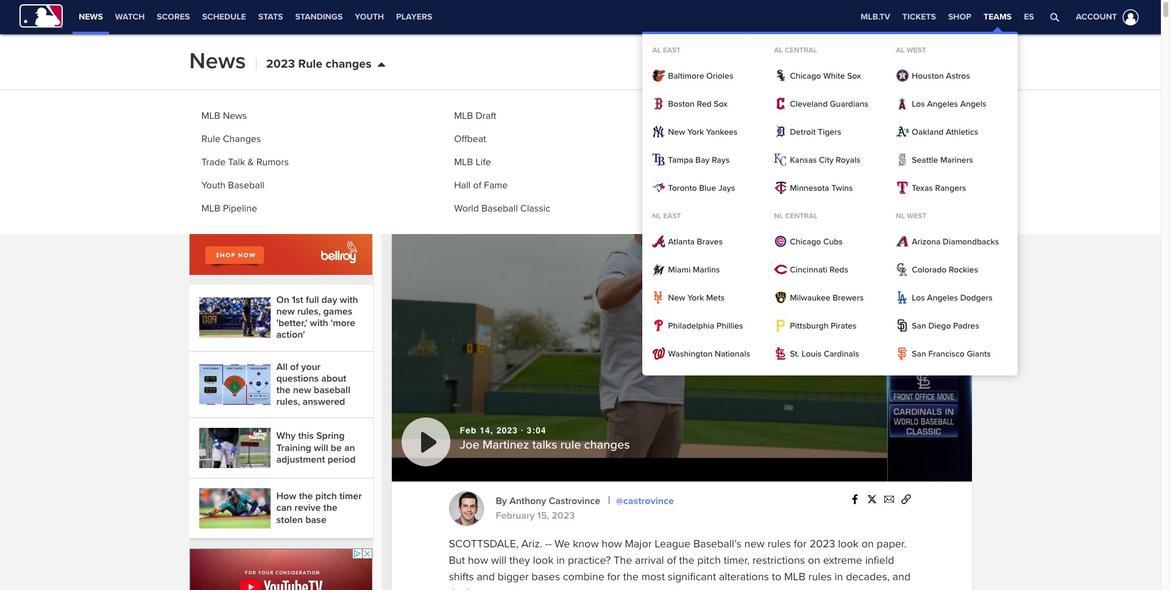 Task type: vqa. For each thing, say whether or not it's contained in the screenshot.
bottom at
yes



Task type: describe. For each thing, give the bounding box(es) containing it.
timer
[[340, 490, 362, 503]]

mlb pipeline
[[202, 202, 257, 215]]

kansas city royals
[[790, 155, 861, 165]]

washington nationals team logo image
[[653, 346, 667, 361]]

1 vertical spatial an inside look at how the new rules will work
[[449, 123, 823, 145]]

how up the
[[602, 537, 622, 550]]

the
[[614, 554, 633, 567]]

joe martinez talks rule changes image
[[392, 155, 972, 482]]

los angeles dodgers team logo image
[[897, 290, 911, 305]]

changes inside feb 14, 2023 · 3:04 joe martinez talks rule changes
[[585, 438, 630, 452]]

mlb draft
[[454, 110, 497, 122]]

minnesota twins link
[[770, 174, 892, 202]]

east for atlanta braves
[[664, 212, 682, 221]]

anthony
[[510, 495, 547, 507]]

chicago white sox
[[790, 70, 862, 81]]

oakland
[[912, 127, 944, 137]]

atlanta braves team logo image
[[653, 234, 667, 249]]

nl for atlanta braves
[[653, 212, 662, 221]]

bases
[[532, 570, 560, 583]]

mlb life
[[454, 156, 491, 168]]

2 advertisement element from the top
[[190, 549, 373, 590]]

rule
[[561, 438, 581, 452]]

shifts
[[449, 570, 474, 583]]

feb 14, 2023 · 3:04 joe martinez talks rule changes
[[460, 426, 630, 452]]

new york mets team logo image
[[653, 290, 667, 305]]

pitch inside how the pitch timer can revive the stolen base
[[316, 490, 337, 503]]

texas rangers link
[[892, 174, 1014, 202]]

how inside an inside look at how the new rules will work
[[277, 76, 295, 88]]

toronto
[[669, 183, 697, 193]]

mlb life link
[[454, 156, 491, 168]]

al for chicago white sox
[[775, 46, 783, 55]]

rules inside an inside look at how the new rules will work
[[335, 76, 356, 88]]

tickets link
[[897, 0, 943, 34]]

central for chicago white sox
[[785, 46, 818, 55]]

15,
[[538, 510, 550, 522]]

restrictions
[[753, 554, 806, 567]]

infield
[[866, 554, 895, 567]]

baltimore orioles team logo image
[[653, 68, 667, 83]]

los for los angeles dodgers
[[912, 292, 926, 303]]

colorado rockies team logo image
[[897, 262, 911, 277]]

new down 2023 rule changes
[[314, 76, 332, 88]]

chicago cubs link
[[770, 227, 892, 256]]

·
[[521, 426, 524, 436]]

mlb for mlb pipeline
[[202, 202, 221, 215]]

on 1st full day with new rules, games 'better,' with 'more action'
[[277, 294, 358, 341]]

red
[[697, 98, 712, 109]]

san francisco giants team logo image
[[897, 346, 911, 361]]

san diego padres team logo image
[[897, 318, 911, 333]]

major league baseball image
[[20, 4, 63, 28]]

0 vertical spatial on
[[862, 537, 874, 550]]

rules up "rays" at the top of the page
[[704, 123, 745, 145]]

new york yankees
[[669, 127, 738, 137]]

life
[[476, 156, 491, 168]]

angeles for dodgers
[[928, 292, 959, 303]]

rockies
[[949, 264, 979, 275]]

san for san diego padres
[[912, 320, 927, 331]]

philadelphia
[[669, 320, 715, 331]]

angels
[[961, 98, 987, 109]]

players
[[396, 12, 433, 22]]

1 vertical spatial on
[[809, 554, 821, 567]]

texas rangers team logo image
[[897, 181, 911, 195]]

an
[[344, 442, 355, 454]]

boston red sox team logo image
[[653, 96, 667, 111]]

how left new york yankees team logo
[[592, 123, 628, 145]]

los for los angeles angels
[[912, 98, 926, 109]]

youth baseball
[[202, 179, 265, 191]]

chicago cubs team logo image
[[775, 234, 789, 249]]

seattle mariners
[[912, 155, 974, 165]]

seattle mariners link
[[892, 146, 1014, 174]]

x icon image
[[867, 495, 877, 504]]

oakland athletics
[[912, 127, 979, 137]]

dodgers
[[961, 292, 993, 303]]

new for new york yankees
[[669, 127, 686, 137]]

1 horizontal spatial for
[[794, 537, 807, 550]]

mlb inside scottsdale, ariz. -- we know how major league baseball's new rules for 2023 look on paper. but how will they look in practice?                         the arrival of the pitch timer, restrictions on extreme infield shifts and bigger bases combine for the most significant alterations to mlb rules in decades, and that's
[[785, 570, 806, 583]]

talk
[[228, 156, 245, 168]]

1 vertical spatial for
[[608, 570, 621, 583]]

0 vertical spatial an inside look at how the new rules will work
[[277, 64, 356, 100]]

the down the
[[624, 570, 639, 583]]

youth for youth
[[355, 12, 384, 22]]

cleveland guardians team logo image
[[775, 96, 789, 111]]

new up tampa
[[664, 123, 699, 145]]

mlb news link
[[202, 110, 247, 122]]

milwaukee brewers team logo image
[[775, 290, 789, 305]]

facebook icon image
[[850, 495, 860, 504]]

action'
[[277, 329, 305, 341]]

boston red sox link
[[648, 90, 770, 118]]

oakland athletics team logo image
[[897, 124, 911, 139]]

1 vertical spatial inside
[[477, 123, 527, 145]]

minnesota twins team logo image
[[775, 181, 789, 195]]

why
[[277, 430, 296, 442]]

classic
[[521, 202, 551, 215]]

of for fame
[[473, 179, 482, 191]]

scores link
[[151, 0, 196, 34]]

1 vertical spatial with
[[310, 317, 329, 329]]

baseball's
[[694, 537, 742, 550]]

baltimore orioles
[[669, 70, 734, 81]]

new york yankees team logo image
[[653, 124, 667, 139]]

rules, inside on 1st full day with new rules, games 'better,' with 'more action'
[[297, 306, 321, 318]]

stolen
[[277, 514, 303, 526]]

kansas city royals link
[[770, 146, 892, 174]]

tigers
[[818, 127, 842, 137]]

sox for boston red sox
[[714, 98, 728, 109]]

how down scottsdale,
[[468, 554, 489, 567]]

cincinnati reds team logo image
[[775, 262, 789, 277]]

atlanta
[[669, 236, 695, 247]]

extreme
[[824, 554, 863, 567]]

diego
[[929, 320, 952, 331]]

the up significant
[[680, 554, 695, 567]]

milwaukee
[[790, 292, 831, 303]]

texas
[[912, 183, 934, 193]]

shop link
[[943, 0, 978, 34]]

baseball
[[314, 384, 350, 396]]

white
[[824, 70, 846, 81]]

2023 down the stats link
[[266, 56, 295, 71]]

york for mets
[[688, 292, 704, 303]]

3:04
[[527, 426, 547, 436]]

al for baltimore orioles
[[653, 46, 662, 55]]

an inside look at how the new rules will work link
[[199, 62, 363, 102]]

arizona diamondbacks team logo image
[[897, 234, 911, 249]]

will inside why this spring training will be an adjustment period
[[314, 442, 328, 454]]

milwaukee brewers link
[[770, 284, 892, 312]]

adjustment
[[277, 454, 325, 466]]

1 vertical spatial an
[[449, 123, 472, 145]]

alterations
[[719, 570, 770, 583]]

mlb for mlb life
[[454, 156, 473, 168]]

can
[[277, 502, 292, 514]]

combine
[[563, 570, 605, 583]]

philadelphia phillies
[[669, 320, 744, 331]]

teams link
[[978, 0, 1019, 34]]

san francisco giants
[[912, 349, 991, 359]]

new york mets link
[[648, 284, 770, 312]]

athletics
[[946, 127, 979, 137]]

new inside all of your questions about the new baseball rules, answered
[[293, 384, 311, 396]]

miami marlins team logo image
[[653, 262, 667, 277]]

0 horizontal spatial in
[[557, 554, 565, 567]]

account button
[[1062, 0, 1142, 34]]

2023 down castrovince in the bottom of the page
[[552, 510, 575, 522]]

sox for chicago white sox
[[848, 70, 862, 81]]

scores
[[157, 12, 190, 22]]

1 advertisement element from the top
[[190, 122, 373, 275]]

trade
[[202, 156, 226, 168]]

email icon image
[[885, 495, 894, 504]]

cardinals
[[824, 349, 860, 359]]

trade talk & rumors link
[[202, 156, 289, 168]]

of inside scottsdale, ariz. -- we know how major league baseball's new rules for 2023 look on paper. but how will they look in practice?                         the arrival of the pitch timer, restrictions on extreme infield shifts and bigger bases combine for the most significant alterations to mlb rules in decades, and that's
[[667, 554, 677, 567]]

shop
[[949, 12, 972, 22]]

why this spring training will be an adjustment period link
[[199, 428, 363, 468]]

at inside an inside look at how the new rules will work
[[341, 64, 349, 76]]

pitch inside scottsdale, ariz. -- we know how major league baseball's new rules for 2023 look on paper. but how will they look in practice?                         the arrival of the pitch timer, restrictions on extreme infield shifts and bigger bases combine for the most significant alterations to mlb rules in decades, and that's
[[698, 554, 721, 567]]

seattle mariners team logo image
[[897, 152, 911, 167]]

toronto blue jays
[[669, 183, 736, 193]]

rules up restrictions
[[768, 537, 791, 550]]

york for yankees
[[688, 127, 704, 137]]

nl for arizona diamondbacks
[[897, 212, 906, 221]]

the right revive
[[324, 502, 338, 514]]

nl for chicago cubs
[[775, 212, 784, 221]]

cleveland
[[790, 98, 828, 109]]

1 vertical spatial rule
[[202, 133, 221, 145]]

new york yankees link
[[648, 118, 770, 146]]

of for your
[[290, 361, 299, 373]]

pittsburgh pirates link
[[770, 312, 892, 340]]

'better,'
[[277, 317, 308, 329]]



Task type: locate. For each thing, give the bounding box(es) containing it.
trade talk & rumors
[[202, 156, 289, 168]]

nl up arizona diamondbacks team logo
[[897, 212, 906, 221]]

2 nl from the left
[[775, 212, 784, 221]]

spring
[[316, 430, 345, 442]]

york left mets
[[688, 292, 704, 303]]

tertiary navigation element
[[643, 0, 1041, 376]]

new right new york mets team logo
[[669, 292, 686, 303]]

and down infield
[[893, 570, 911, 583]]

1 vertical spatial at
[[572, 123, 588, 145]]

giants
[[967, 349, 991, 359]]

padres
[[954, 320, 980, 331]]

rule
[[298, 56, 323, 71], [202, 133, 221, 145]]

of inside all of your questions about the new baseball rules, answered
[[290, 361, 299, 373]]

0 vertical spatial work
[[293, 88, 315, 100]]

1 new from the top
[[669, 127, 686, 137]]

boston red sox
[[669, 98, 728, 109]]

rules, inside all of your questions about the new baseball rules, answered
[[277, 396, 300, 408]]

st. louis cardinals team logo image
[[775, 346, 789, 361]]

an down the stats link
[[277, 64, 289, 76]]

your
[[301, 361, 321, 373]]

east
[[663, 46, 681, 55], [664, 212, 682, 221]]

al
[[653, 46, 662, 55], [775, 46, 783, 55], [897, 46, 905, 55]]

es
[[1025, 12, 1035, 22]]

sox inside boston red sox link
[[714, 98, 728, 109]]

1 horizontal spatial at
[[572, 123, 588, 145]]

0 horizontal spatial work
[[293, 88, 315, 100]]

orioles
[[707, 70, 734, 81]]

scottsdale, ariz. -- we know how major league baseball's new rules for 2023 look on paper. but how will they look in practice?                         the arrival of the pitch timer, restrictions on extreme infield shifts and bigger bases combine for the most significant alterations to mlb rules in decades, and that's
[[449, 537, 911, 590]]

inside down the 'standings' link
[[291, 64, 317, 76]]

pitch left the timer at the bottom
[[316, 490, 337, 503]]

1 vertical spatial advertisement element
[[190, 549, 373, 590]]

st.
[[790, 349, 800, 359]]

1 vertical spatial youth
[[202, 179, 226, 191]]

1 horizontal spatial an inside look at how the new rules will work
[[449, 123, 823, 145]]

1 vertical spatial east
[[664, 212, 682, 221]]

los angeles angels
[[912, 98, 987, 109]]

0 vertical spatial los
[[912, 98, 926, 109]]

chicago inside chicago white sox link
[[790, 70, 822, 81]]

mlb press releases
[[707, 133, 793, 145]]

0 vertical spatial new
[[669, 127, 686, 137]]

mlb.tv link
[[855, 0, 897, 34]]

1 and from the left
[[477, 570, 495, 583]]

1 nl from the left
[[653, 212, 662, 221]]

0 horizontal spatial nl
[[653, 212, 662, 221]]

with right day
[[340, 294, 358, 306]]

1 horizontal spatial al
[[775, 46, 783, 55]]

sox right white
[[848, 70, 862, 81]]

mlb up "rays" at the top of the page
[[707, 133, 726, 145]]

2023 up extreme
[[810, 537, 836, 550]]

chicago for chicago cubs
[[790, 236, 822, 247]]

1 horizontal spatial news
[[223, 110, 247, 122]]

2023 inside feb 14, 2023 · 3:04 joe martinez talks rule changes
[[497, 426, 518, 436]]

al up "houston astros team logo"
[[897, 46, 905, 55]]

secondary navigation element
[[73, 0, 439, 34], [439, 0, 541, 34]]

1 san from the top
[[912, 320, 927, 331]]

1 horizontal spatial in
[[835, 570, 844, 583]]

2023
[[266, 56, 295, 71], [497, 426, 518, 436], [552, 510, 575, 522], [810, 537, 836, 550]]

1 horizontal spatial youth
[[355, 12, 384, 22]]

rangers
[[936, 183, 967, 193]]

0 vertical spatial in
[[557, 554, 565, 567]]

1 horizontal spatial sox
[[848, 70, 862, 81]]

inside down draft
[[477, 123, 527, 145]]

al west
[[897, 46, 927, 55]]

1 vertical spatial new
[[669, 292, 686, 303]]

2 and from the left
[[893, 570, 911, 583]]

west up houston
[[907, 46, 927, 55]]

nl west
[[897, 212, 927, 221]]

0 vertical spatial rules,
[[297, 306, 321, 318]]

astros
[[947, 70, 971, 81]]

angeles for angels
[[928, 98, 959, 109]]

0 horizontal spatial rule
[[202, 133, 221, 145]]

0 vertical spatial east
[[663, 46, 681, 55]]

news
[[79, 12, 103, 22], [223, 110, 247, 122]]

about
[[321, 372, 347, 385]]

houston astros team logo image
[[897, 68, 911, 83]]

east for baltimore orioles
[[663, 46, 681, 55]]

0 horizontal spatial and
[[477, 570, 495, 583]]

0 vertical spatial central
[[785, 46, 818, 55]]

new inside scottsdale, ariz. -- we know how major league baseball's new rules for 2023 look on paper. but how will they look in practice?                         the arrival of the pitch timer, restrictions on extreme infield shifts and bigger bases combine for the most significant alterations to mlb rules in decades, and that's
[[745, 537, 765, 550]]

nl up chicago cubs team logo
[[775, 212, 784, 221]]

san right san francisco giants team logo
[[912, 349, 927, 359]]

with left 'more
[[310, 317, 329, 329]]

0 vertical spatial for
[[794, 537, 807, 550]]

west for arizona diamondbacks
[[908, 212, 927, 221]]

toronto blue jays team logo image
[[653, 181, 667, 195]]

milwaukee brewers
[[790, 292, 864, 303]]

1 secondary navigation element from the left
[[73, 0, 439, 34]]

2 los from the top
[[912, 292, 926, 303]]

for up restrictions
[[794, 537, 807, 550]]

- right ariz.
[[546, 537, 549, 550]]

mlb up rule changes link at the left top
[[202, 110, 221, 122]]

0 vertical spatial advertisement element
[[190, 122, 373, 275]]

schedule link
[[196, 0, 252, 34]]

0 vertical spatial youth
[[355, 12, 384, 22]]

1 - from the left
[[546, 537, 549, 550]]

marlins
[[693, 264, 720, 275]]

tampa bay rays team logo image
[[653, 152, 667, 167]]

and right shifts
[[477, 570, 495, 583]]

new down 'your'
[[293, 384, 311, 396]]

0 vertical spatial baseball
[[228, 179, 265, 191]]

1 horizontal spatial baseball
[[482, 202, 518, 215]]

@castrovince
[[616, 495, 674, 507]]

east up atlanta
[[664, 212, 682, 221]]

al up baltimore orioles team logo
[[653, 46, 662, 55]]

1 vertical spatial san
[[912, 349, 927, 359]]

mlb media player group
[[392, 155, 972, 482]]

1 vertical spatial in
[[835, 570, 844, 583]]

kansas city royals team logo image
[[775, 152, 789, 167]]

arizona diamondbacks link
[[892, 227, 1014, 256]]

los angeles angels team logo image
[[897, 96, 911, 111]]

mlb left draft
[[454, 110, 473, 122]]

@castrovince link
[[616, 495, 674, 507]]

0 vertical spatial york
[[688, 127, 704, 137]]

1 vertical spatial sox
[[714, 98, 728, 109]]

scottsdale,
[[449, 537, 519, 550]]

0 vertical spatial of
[[473, 179, 482, 191]]

0 vertical spatial pitch
[[316, 490, 337, 503]]

east up baltimore orioles team logo
[[663, 46, 681, 55]]

ariz.
[[522, 537, 543, 550]]

period
[[328, 454, 356, 466]]

1 horizontal spatial work
[[782, 123, 823, 145]]

in down we
[[557, 554, 565, 567]]

how
[[277, 490, 297, 503]]

work down 2023 rule changes
[[293, 88, 315, 100]]

tampa bay rays link
[[648, 146, 770, 174]]

- left we
[[549, 537, 552, 550]]

mlb right to
[[785, 570, 806, 583]]

baseball for world
[[482, 202, 518, 215]]

of
[[473, 179, 482, 191], [290, 361, 299, 373], [667, 554, 677, 567]]

es link
[[1019, 0, 1041, 34]]

chicago white sox link
[[770, 62, 892, 90]]

rules, down the questions
[[277, 396, 300, 408]]

new for new york mets
[[669, 292, 686, 303]]

jays
[[719, 183, 736, 193]]

1 horizontal spatial on
[[862, 537, 874, 550]]

base
[[306, 514, 327, 526]]

1 angeles from the top
[[928, 98, 959, 109]]

bay
[[696, 155, 710, 165]]

0 horizontal spatial baseball
[[228, 179, 265, 191]]

philadelphia phillies team logo image
[[653, 318, 667, 333]]

facebook icon button
[[847, 493, 864, 505]]

the down 2023 rule changes
[[298, 76, 312, 88]]

2 angeles from the top
[[928, 292, 959, 303]]

stats link
[[252, 0, 289, 34]]

detroit tigers
[[790, 127, 842, 137]]

0 vertical spatial at
[[341, 64, 349, 76]]

1 vertical spatial york
[[688, 292, 704, 303]]

youth down the trade
[[202, 179, 226, 191]]

secondary navigation element containing news
[[73, 0, 439, 34]]

rules down extreme
[[809, 570, 832, 583]]

tickets
[[903, 12, 937, 22]]

1 horizontal spatial an
[[449, 123, 472, 145]]

1 vertical spatial los
[[912, 292, 926, 303]]

chicago inside chicago cubs link
[[790, 236, 822, 247]]

rule changes
[[202, 133, 261, 145]]

sox
[[848, 70, 862, 81], [714, 98, 728, 109]]

1 horizontal spatial with
[[340, 294, 358, 306]]

miami
[[669, 264, 691, 275]]

2 horizontal spatial nl
[[897, 212, 906, 221]]

los angeles dodgers link
[[892, 284, 1014, 312]]

link icon image
[[902, 495, 911, 504]]

chicago white sox team logo image
[[775, 68, 789, 83]]

diamondbacks
[[943, 236, 1000, 247]]

on
[[277, 294, 290, 306]]

mlb for mlb news
[[202, 110, 221, 122]]

14,
[[480, 426, 494, 436]]

0 vertical spatial west
[[907, 46, 927, 55]]

cincinnati
[[790, 264, 828, 275]]

central for chicago cubs
[[786, 212, 818, 221]]

0 vertical spatial chicago
[[790, 70, 822, 81]]

new right new york yankees team logo
[[669, 127, 686, 137]]

news inside secondary navigation element
[[79, 12, 103, 22]]

baseball for youth
[[228, 179, 265, 191]]

but
[[449, 554, 465, 567]]

arrow up icon image
[[378, 61, 385, 68]]

1 vertical spatial changes
[[585, 438, 630, 452]]

the up the tampa bay rays team logo
[[632, 123, 660, 145]]

of down league
[[667, 554, 677, 567]]

new inside on 1st full day with new rules, games 'better,' with 'more action'
[[277, 306, 295, 318]]

on up infield
[[862, 537, 874, 550]]

1 vertical spatial news
[[223, 110, 247, 122]]

0 horizontal spatial for
[[608, 570, 621, 583]]

2023 up martinez
[[497, 426, 518, 436]]

0 vertical spatial rule
[[298, 56, 323, 71]]

boston
[[669, 98, 695, 109]]

san right san diego padres team logo
[[912, 320, 927, 331]]

los right los angeles dodgers team logo
[[912, 292, 926, 303]]

pittsburgh pirates team logo image
[[775, 318, 789, 333]]

0 horizontal spatial on
[[809, 554, 821, 567]]

advertisement element
[[190, 122, 373, 275], [190, 549, 373, 590]]

0 vertical spatial angeles
[[928, 98, 959, 109]]

news left the watch
[[79, 12, 103, 22]]

angeles down colorado rockies
[[928, 292, 959, 303]]

all of your questions about the new baseball rules, answered
[[277, 361, 350, 408]]

news up rule changes link at the left top
[[223, 110, 247, 122]]

atlanta braves link
[[648, 227, 770, 256]]

2 al from the left
[[775, 46, 783, 55]]

baseball down trade talk & rumors
[[228, 179, 265, 191]]

of right all
[[290, 361, 299, 373]]

philadelphia phillies link
[[648, 312, 770, 340]]

world baseball classic link
[[454, 202, 551, 215]]

0 horizontal spatial youth
[[202, 179, 226, 191]]

0 vertical spatial with
[[340, 294, 358, 306]]

on left extreme
[[809, 554, 821, 567]]

1 vertical spatial central
[[786, 212, 818, 221]]

al up chicago white sox team logo
[[775, 46, 783, 55]]

1 chicago from the top
[[790, 70, 822, 81]]

youth link
[[349, 0, 390, 34]]

0 horizontal spatial of
[[290, 361, 299, 373]]

0 horizontal spatial pitch
[[316, 490, 337, 503]]

los right los angeles angels team logo
[[912, 98, 926, 109]]

nl up atlanta braves team logo
[[653, 212, 662, 221]]

new up timer,
[[745, 537, 765, 550]]

1 vertical spatial rules,
[[277, 396, 300, 408]]

the right how
[[299, 490, 313, 503]]

1 horizontal spatial of
[[473, 179, 482, 191]]

san for san francisco giants
[[912, 349, 927, 359]]

1 horizontal spatial pitch
[[698, 554, 721, 567]]

0 horizontal spatial at
[[341, 64, 349, 76]]

san francisco giants link
[[892, 340, 1014, 368]]

kansas
[[790, 155, 817, 165]]

arizona
[[912, 236, 941, 247]]

1 al from the left
[[653, 46, 662, 55]]

1 vertical spatial chicago
[[790, 236, 822, 247]]

west up arizona on the top right of page
[[908, 212, 927, 221]]

oakland athletics link
[[892, 118, 1014, 146]]

chicago right chicago white sox team logo
[[790, 70, 822, 81]]

cincinnati reds link
[[770, 256, 892, 284]]

1 vertical spatial work
[[782, 123, 823, 145]]

press
[[729, 133, 752, 145]]

decades,
[[847, 570, 890, 583]]

will inside an inside look at how the new rules will work
[[277, 88, 291, 100]]

chicago right chicago cubs team logo
[[790, 236, 822, 247]]

how the pitch timer can revive the stolen base
[[277, 490, 362, 526]]

2 chicago from the top
[[790, 236, 822, 247]]

0 horizontal spatial news
[[79, 12, 103, 22]]

rule up the trade
[[202, 133, 221, 145]]

0 horizontal spatial changes
[[326, 56, 372, 71]]

for down the
[[608, 570, 621, 583]]

world baseball classic
[[454, 202, 551, 215]]

baseball down fame
[[482, 202, 518, 215]]

rule down the 'standings' link
[[298, 56, 323, 71]]

teams menu
[[643, 0, 1019, 376]]

1 york from the top
[[688, 127, 704, 137]]

0 vertical spatial sox
[[848, 70, 862, 81]]

1 horizontal spatial inside
[[477, 123, 527, 145]]

the inside all of your questions about the new baseball rules, answered
[[277, 384, 291, 396]]

sox inside chicago white sox link
[[848, 70, 862, 81]]

angeles down the houston astros at the top of page
[[928, 98, 959, 109]]

work up kansas
[[782, 123, 823, 145]]

york left yankees
[[688, 127, 704, 137]]

at
[[341, 64, 349, 76], [572, 123, 588, 145]]

detroit tigers team logo image
[[775, 124, 789, 139]]

2 york from the top
[[688, 292, 704, 303]]

central up chicago white sox team logo
[[785, 46, 818, 55]]

youth inside the top navigation menu bar
[[355, 12, 384, 22]]

1 horizontal spatial changes
[[585, 438, 630, 452]]

3 al from the left
[[897, 46, 905, 55]]

&
[[248, 156, 254, 168]]

west for houston astros
[[907, 46, 927, 55]]

0 vertical spatial news
[[79, 12, 103, 22]]

2 secondary navigation element from the left
[[439, 0, 541, 34]]

sox right red
[[714, 98, 728, 109]]

2 horizontal spatial al
[[897, 46, 905, 55]]

0 horizontal spatial inside
[[291, 64, 317, 76]]

castrovince
[[549, 495, 601, 507]]

february
[[496, 510, 535, 522]]

chicago for chicago white sox
[[790, 70, 822, 81]]

youth
[[355, 12, 384, 22], [202, 179, 226, 191]]

mlb draft link
[[454, 110, 497, 122]]

al for houston astros
[[897, 46, 905, 55]]

mlb left life
[[454, 156, 473, 168]]

changes left arrow up icon
[[326, 56, 372, 71]]

0 horizontal spatial an
[[277, 64, 289, 76]]

brewers
[[833, 292, 864, 303]]

youth for youth baseball
[[202, 179, 226, 191]]

washington nationals link
[[648, 340, 770, 368]]

yankees
[[707, 127, 738, 137]]

training
[[277, 442, 311, 454]]

2 new from the top
[[669, 292, 686, 303]]

0 vertical spatial san
[[912, 320, 927, 331]]

will inside scottsdale, ariz. -- we know how major league baseball's new rules for 2023 look on paper. but how will they look in practice?                         the arrival of the pitch timer, restrictions on extreme infield shifts and bigger bases combine for the most significant alterations to mlb rules in decades, and that's
[[491, 554, 507, 567]]

0 vertical spatial an
[[277, 64, 289, 76]]

rules, left day
[[297, 306, 321, 318]]

pitch down baseball's
[[698, 554, 721, 567]]

the inside an inside look at how the new rules will work
[[298, 76, 312, 88]]

2 vertical spatial of
[[667, 554, 677, 567]]

rules down 2023 rule changes
[[335, 76, 356, 88]]

martinez
[[483, 438, 530, 452]]

2023 inside scottsdale, ariz. -- we know how major league baseball's new rules for 2023 look on paper. but how will they look in practice?                         the arrival of the pitch timer, restrictions on extreme infield shifts and bigger bases combine for the most significant alterations to mlb rules in decades, and that's
[[810, 537, 836, 550]]

2 san from the top
[[912, 349, 927, 359]]

top navigation menu bar
[[0, 0, 1162, 376]]

0 vertical spatial inside
[[291, 64, 317, 76]]

youth left players
[[355, 12, 384, 22]]

how down 2023 rule changes
[[277, 76, 295, 88]]

1 horizontal spatial rule
[[298, 56, 323, 71]]

0 horizontal spatial sox
[[714, 98, 728, 109]]

0 vertical spatial changes
[[326, 56, 372, 71]]

1 horizontal spatial nl
[[775, 212, 784, 221]]

paper.
[[877, 537, 907, 550]]

games
[[324, 306, 353, 318]]

central up chicago cubs
[[786, 212, 818, 221]]

1 vertical spatial baseball
[[482, 202, 518, 215]]

nl
[[653, 212, 662, 221], [775, 212, 784, 221], [897, 212, 906, 221]]

of right hall
[[473, 179, 482, 191]]

most
[[642, 570, 665, 583]]

1 los from the top
[[912, 98, 926, 109]]

2 - from the left
[[549, 537, 552, 550]]

3 nl from the left
[[897, 212, 906, 221]]

2 horizontal spatial of
[[667, 554, 677, 567]]

we
[[555, 537, 570, 550]]

answered
[[303, 396, 345, 408]]

1 horizontal spatial and
[[893, 570, 911, 583]]

0 horizontal spatial an inside look at how the new rules will work
[[277, 64, 356, 100]]

mlb for mlb draft
[[454, 110, 473, 122]]

1 vertical spatial angeles
[[928, 292, 959, 303]]

an down mlb draft
[[449, 123, 472, 145]]

0 horizontal spatial with
[[310, 317, 329, 329]]

new up action'
[[277, 306, 295, 318]]

changes right rule
[[585, 438, 630, 452]]

1 vertical spatial pitch
[[698, 554, 721, 567]]

mlb left the pipeline
[[202, 202, 221, 215]]

mlb for mlb press releases
[[707, 133, 726, 145]]

stats
[[258, 12, 283, 22]]

0 horizontal spatial al
[[653, 46, 662, 55]]

1 vertical spatial west
[[908, 212, 927, 221]]

the down all
[[277, 384, 291, 396]]

in down extreme
[[835, 570, 844, 583]]

1 vertical spatial of
[[290, 361, 299, 373]]



